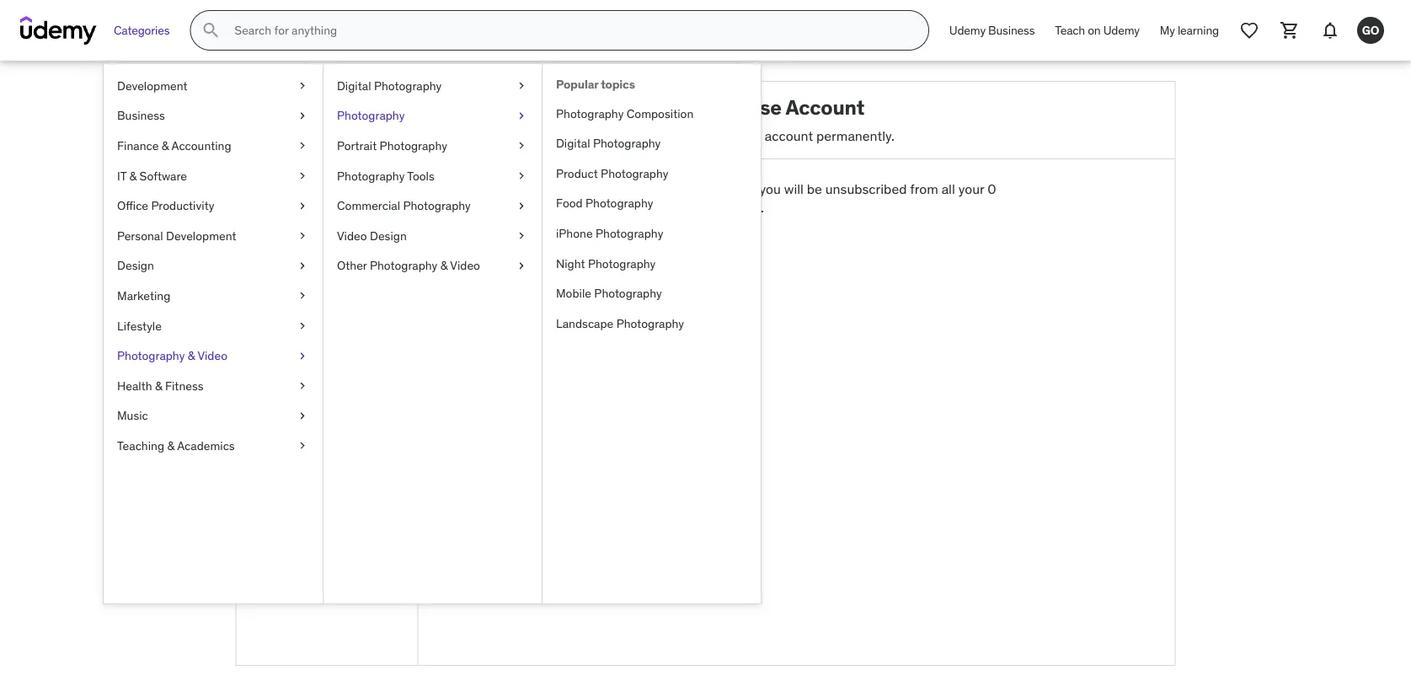 Task type: vqa. For each thing, say whether or not it's contained in the screenshot.
3D in . With just a few words you can turn your imagination in to 3D animated scenes like this.
no



Task type: describe. For each thing, give the bounding box(es) containing it.
permanently.
[[817, 127, 895, 144]]

payment methods link
[[236, 374, 418, 400]]

notifications link
[[236, 426, 418, 451]]

video design
[[337, 228, 407, 243]]

your for account
[[736, 127, 762, 144]]

notifications image
[[1321, 20, 1341, 40]]

office
[[117, 198, 148, 213]]

0 vertical spatial go
[[1363, 22, 1380, 38]]

1 horizontal spatial design
[[370, 228, 407, 243]]

photography & video
[[117, 348, 228, 363]]

productivity
[[151, 198, 214, 213]]

your for you
[[676, 180, 702, 197]]

night photography link
[[543, 248, 761, 278]]

account for close
[[765, 127, 813, 144]]

on
[[1088, 23, 1101, 38]]

night photography
[[556, 256, 656, 271]]

close account close your account permanently.
[[699, 94, 895, 144]]

view public profile link
[[236, 246, 418, 272]]

1 you from the left
[[616, 180, 638, 197]]

marketing
[[117, 288, 171, 303]]

gary orlando
[[286, 209, 368, 226]]

teach on udemy
[[1055, 23, 1140, 38]]

digital photography for the left digital photography "link"
[[337, 78, 442, 93]]

xsmall image for finance & accounting
[[296, 138, 309, 154]]

health
[[117, 378, 152, 393]]

account,
[[705, 180, 757, 197]]

business link
[[104, 101, 323, 131]]

photography link
[[324, 101, 542, 131]]

close
[[641, 180, 673, 197]]

iphone photography link
[[543, 218, 761, 248]]

2 you from the left
[[760, 180, 781, 197]]

0 horizontal spatial will
[[624, 199, 643, 216]]

if
[[605, 180, 613, 197]]

& for accounting
[[162, 138, 169, 153]]

security
[[303, 327, 353, 344]]

teach
[[1055, 23, 1086, 38]]

popular
[[556, 77, 599, 92]]

xsmall image for lifestyle
[[296, 318, 309, 334]]

composition
[[627, 106, 694, 121]]

close inside notifications api clients close account
[[250, 481, 284, 498]]

mobile photography link
[[543, 278, 761, 308]]

account inside the account security subscriptions payment methods
[[250, 327, 300, 344]]

business inside udemy business link
[[989, 23, 1035, 38]]

categories
[[114, 23, 170, 38]]

night
[[556, 256, 585, 271]]

xsmall image for marketing
[[296, 288, 309, 304]]

close account button
[[544, 231, 653, 271]]

2 udemy from the left
[[1104, 23, 1140, 38]]

health & fitness link
[[104, 371, 323, 401]]

udemy business link
[[940, 10, 1045, 51]]

api
[[250, 455, 271, 472]]

if you close your account, you will be unsubscribed from all your 0 courses, and will lose access forever.
[[544, 180, 997, 216]]

xsmall image for commercial photography
[[515, 198, 528, 214]]

commercial photography
[[337, 198, 471, 213]]

personal development
[[117, 228, 236, 243]]

xsmall image for personal development
[[296, 228, 309, 244]]

digital photography for digital photography "link" inside the photography element
[[556, 136, 661, 151]]

warning:
[[544, 180, 602, 197]]

food photography
[[556, 196, 654, 211]]

from
[[911, 180, 939, 197]]

account security link
[[236, 323, 418, 349]]

digital photography link inside photography element
[[543, 128, 761, 158]]

photography for product photography link
[[601, 166, 669, 181]]

account inside button
[[592, 242, 643, 260]]

courses,
[[544, 199, 595, 216]]

personal development link
[[104, 221, 323, 251]]

photography composition link
[[543, 98, 761, 128]]

access
[[674, 199, 716, 216]]

video inside "link"
[[450, 258, 480, 273]]

photography for 'iphone photography' link
[[596, 226, 664, 241]]

view public profile
[[250, 250, 360, 267]]

other photography & video
[[337, 258, 480, 273]]

photography for portrait photography link
[[380, 138, 448, 153]]

xsmall image for development
[[296, 78, 309, 94]]

methods
[[306, 378, 359, 395]]

and
[[598, 199, 620, 216]]

1 udemy from the left
[[950, 23, 986, 38]]

it & software link
[[104, 161, 323, 191]]

personal
[[117, 228, 163, 243]]

clients
[[274, 455, 314, 472]]

1 vertical spatial go
[[307, 129, 347, 162]]

iphone photography
[[556, 226, 664, 241]]

public
[[282, 250, 318, 267]]

photography down popular topics
[[556, 106, 624, 121]]

photography tools link
[[324, 161, 542, 191]]

my
[[1160, 23, 1176, 38]]

photography & video link
[[104, 341, 323, 371]]

udemy business
[[950, 23, 1035, 38]]

photography for mobile photography link
[[594, 286, 662, 301]]

& for software
[[129, 168, 137, 183]]

photography for the left digital photography "link"
[[374, 78, 442, 93]]

0 vertical spatial video
[[337, 228, 367, 243]]

lifestyle link
[[104, 311, 323, 341]]

& inside "link"
[[441, 258, 448, 273]]

photography for landscape photography link
[[617, 316, 684, 331]]

xsmall image for digital photography
[[515, 78, 528, 94]]

0 horizontal spatial design
[[117, 258, 154, 273]]

office productivity
[[117, 198, 214, 213]]

other photography & video link
[[324, 251, 542, 281]]

1 vertical spatial development
[[166, 228, 236, 243]]

view
[[250, 250, 279, 267]]

photography composition
[[556, 106, 694, 121]]

finance
[[117, 138, 159, 153]]

xsmall image for portrait photography
[[515, 138, 528, 154]]

xsmall image for photography tools
[[515, 168, 528, 184]]



Task type: locate. For each thing, give the bounding box(es) containing it.
your up account,
[[736, 127, 762, 144]]

2 horizontal spatial account
[[765, 127, 813, 144]]

0 vertical spatial will
[[784, 180, 804, 197]]

video
[[337, 228, 367, 243], [450, 258, 480, 273], [198, 348, 228, 363]]

0 vertical spatial digital photography link
[[324, 71, 542, 101]]

account for notifications
[[287, 481, 335, 498]]

photography for 'night photography' link
[[588, 256, 656, 271]]

xsmall image for other photography & video
[[515, 258, 528, 274]]

photography for digital photography "link" inside the photography element
[[593, 136, 661, 151]]

teaching & academics
[[117, 438, 235, 453]]

0 horizontal spatial digital photography
[[337, 78, 442, 93]]

0 vertical spatial development
[[117, 78, 188, 93]]

xsmall image inside video design link
[[515, 228, 528, 244]]

mobile
[[556, 286, 592, 301]]

your
[[736, 127, 762, 144], [676, 180, 702, 197], [959, 180, 985, 197]]

2 vertical spatial account
[[287, 481, 335, 498]]

0 vertical spatial digital photography
[[337, 78, 442, 93]]

1 horizontal spatial digital photography link
[[543, 128, 761, 158]]

2 horizontal spatial video
[[450, 258, 480, 273]]

account inside close account close your account permanently.
[[786, 94, 865, 120]]

1 horizontal spatial account
[[592, 242, 643, 260]]

digital photography up "product photography"
[[556, 136, 661, 151]]

xsmall image inside finance & accounting link
[[296, 138, 309, 154]]

xsmall image for video design
[[515, 228, 528, 244]]

1 vertical spatial digital photography link
[[543, 128, 761, 158]]

digital for digital photography "link" inside the photography element
[[556, 136, 590, 151]]

you up "forever." on the top right of the page
[[760, 180, 781, 197]]

photography tools
[[337, 168, 435, 183]]

photography up commercial
[[337, 168, 405, 183]]

account up be
[[765, 127, 813, 144]]

learning
[[1178, 23, 1220, 38]]

1 horizontal spatial digital photography
[[556, 136, 661, 151]]

office productivity link
[[104, 191, 323, 221]]

food
[[556, 196, 583, 211]]

lifestyle
[[117, 318, 162, 333]]

xsmall image inside music link
[[296, 408, 309, 424]]

xsmall image inside commercial photography link
[[515, 198, 528, 214]]

account security subscriptions payment methods
[[250, 327, 359, 395]]

1 vertical spatial video
[[450, 258, 480, 273]]

will
[[784, 180, 804, 197], [624, 199, 643, 216]]

xsmall image inside teaching & academics link
[[296, 438, 309, 454]]

xsmall image for business
[[296, 108, 309, 124]]

commercial
[[337, 198, 400, 213]]

portrait photography link
[[324, 131, 542, 161]]

digital photography link up portrait photography link
[[324, 71, 542, 101]]

2 vertical spatial video
[[198, 348, 228, 363]]

photography down iphone photography
[[588, 256, 656, 271]]

xsmall image for photography & video
[[296, 348, 309, 364]]

account down iphone photography
[[592, 242, 643, 260]]

api clients link
[[236, 451, 418, 477]]

digital up "product" on the left of page
[[556, 136, 590, 151]]

photography for other photography & video "link" on the left
[[370, 258, 438, 273]]

1 vertical spatial business
[[117, 108, 165, 123]]

health & fitness
[[117, 378, 204, 393]]

& for video
[[188, 348, 195, 363]]

close inside button
[[554, 242, 589, 260]]

xsmall image for music
[[296, 408, 309, 424]]

teach on udemy link
[[1045, 10, 1150, 51]]

xsmall image inside personal development link
[[296, 228, 309, 244]]

photography for food photography link
[[586, 196, 654, 211]]

xsmall image inside it & software link
[[296, 168, 309, 184]]

0 vertical spatial digital
[[337, 78, 371, 93]]

mobile photography
[[556, 286, 662, 301]]

xsmall image inside photography link
[[515, 108, 528, 124]]

xsmall image for photography
[[515, 108, 528, 124]]

landscape photography link
[[543, 308, 761, 338]]

development down office productivity link
[[166, 228, 236, 243]]

photography
[[374, 78, 442, 93], [556, 106, 624, 121], [337, 108, 405, 123], [593, 136, 661, 151], [380, 138, 448, 153], [601, 166, 669, 181], [337, 168, 405, 183], [586, 196, 654, 211], [403, 198, 471, 213], [596, 226, 664, 241], [588, 256, 656, 271], [370, 258, 438, 273], [594, 286, 662, 301], [617, 316, 684, 331], [117, 348, 185, 363]]

0 horizontal spatial business
[[117, 108, 165, 123]]

account
[[786, 94, 865, 120], [250, 327, 300, 344]]

& right finance
[[162, 138, 169, 153]]

popular topics
[[556, 77, 635, 92]]

& right "it"
[[129, 168, 137, 183]]

photography down and
[[596, 226, 664, 241]]

digital for the left digital photography "link"
[[337, 78, 371, 93]]

development down categories 'dropdown button'
[[117, 78, 188, 93]]

xsmall image
[[515, 78, 528, 94], [296, 108, 309, 124], [515, 108, 528, 124], [515, 168, 528, 184], [296, 228, 309, 244], [515, 228, 528, 244], [515, 258, 528, 274], [296, 318, 309, 334], [296, 348, 309, 364], [296, 378, 309, 394]]

0 vertical spatial account
[[786, 94, 865, 120]]

1 horizontal spatial business
[[989, 23, 1035, 38]]

xsmall image for it & software
[[296, 168, 309, 184]]

close
[[729, 94, 782, 120], [699, 127, 733, 144], [554, 242, 589, 260], [250, 481, 284, 498]]

xsmall image inside design link
[[296, 258, 309, 274]]

0 horizontal spatial udemy
[[950, 23, 986, 38]]

business inside business 'link'
[[117, 108, 165, 123]]

profile
[[322, 250, 360, 267]]

lose
[[646, 199, 671, 216]]

xsmall image for health & fitness
[[296, 378, 309, 394]]

wishlist image
[[1240, 20, 1260, 40]]

0 horizontal spatial account
[[250, 327, 300, 344]]

will right and
[[624, 199, 643, 216]]

close account link
[[236, 477, 418, 502]]

photography down video design link
[[370, 258, 438, 273]]

& right teaching
[[167, 438, 175, 453]]

1 vertical spatial digital photography
[[556, 136, 661, 151]]

teaching & academics link
[[104, 431, 323, 461]]

account up subscriptions
[[250, 327, 300, 344]]

your up access
[[676, 180, 702, 197]]

0 horizontal spatial video
[[198, 348, 228, 363]]

video down orlando
[[337, 228, 367, 243]]

xsmall image for teaching & academics
[[296, 438, 309, 454]]

teaching
[[117, 438, 164, 453]]

landscape
[[556, 316, 614, 331]]

photography inside "link"
[[117, 348, 185, 363]]

photography element
[[542, 64, 761, 603]]

marketing link
[[104, 281, 323, 311]]

0
[[988, 180, 997, 197]]

photography up landscape photography
[[594, 286, 662, 301]]

& up fitness
[[188, 348, 195, 363]]

digital photography up photography link
[[337, 78, 442, 93]]

1 horizontal spatial account
[[786, 94, 865, 120]]

udemy image
[[20, 16, 97, 45]]

account inside close account close your account permanently.
[[765, 127, 813, 144]]

1 vertical spatial will
[[624, 199, 643, 216]]

fitness
[[165, 378, 204, 393]]

it
[[117, 168, 127, 183]]

finance & accounting link
[[104, 131, 323, 161]]

will left be
[[784, 180, 804, 197]]

photography down photography tools link on the top
[[403, 198, 471, 213]]

Search for anything text field
[[231, 16, 908, 45]]

photography up health & fitness
[[117, 348, 185, 363]]

1 vertical spatial digital
[[556, 136, 590, 151]]

1 vertical spatial account
[[250, 327, 300, 344]]

digital photography inside photography element
[[556, 136, 661, 151]]

all
[[942, 180, 956, 197]]

development link
[[104, 71, 323, 101]]

it & software
[[117, 168, 187, 183]]

account down api clients link
[[287, 481, 335, 498]]

payment
[[250, 378, 303, 395]]

commercial photography link
[[324, 191, 542, 221]]

iphone
[[556, 226, 593, 241]]

0 horizontal spatial your
[[676, 180, 702, 197]]

design down the commercial photography
[[370, 228, 407, 243]]

1 horizontal spatial your
[[736, 127, 762, 144]]

0 horizontal spatial go
[[307, 129, 347, 162]]

&
[[162, 138, 169, 153], [129, 168, 137, 183], [441, 258, 448, 273], [188, 348, 195, 363], [155, 378, 162, 393], [167, 438, 175, 453]]

video down lifestyle "link"
[[198, 348, 228, 363]]

xsmall image inside business 'link'
[[296, 108, 309, 124]]

xsmall image inside "development" link
[[296, 78, 309, 94]]

digital photography
[[337, 78, 442, 93], [556, 136, 661, 151]]

xsmall image inside photography tools link
[[515, 168, 528, 184]]

xsmall image inside photography & video "link"
[[296, 348, 309, 364]]

food photography link
[[543, 188, 761, 218]]

& right health
[[155, 378, 162, 393]]

portrait
[[337, 138, 377, 153]]

1 horizontal spatial you
[[760, 180, 781, 197]]

0 vertical spatial design
[[370, 228, 407, 243]]

my learning link
[[1150, 10, 1230, 51]]

shopping cart with 0 items image
[[1280, 20, 1300, 40]]

submit search image
[[201, 20, 221, 40]]

1 horizontal spatial go
[[1363, 22, 1380, 38]]

design link
[[104, 251, 323, 281]]

design down personal
[[117, 258, 154, 273]]

unsubscribed
[[826, 180, 907, 197]]

digital up portrait
[[337, 78, 371, 93]]

subscriptions
[[250, 353, 333, 370]]

xsmall image
[[296, 78, 309, 94], [296, 138, 309, 154], [515, 138, 528, 154], [296, 168, 309, 184], [296, 198, 309, 214], [515, 198, 528, 214], [296, 258, 309, 274], [296, 288, 309, 304], [296, 408, 309, 424], [296, 438, 309, 454]]

software
[[140, 168, 187, 183]]

0 vertical spatial account
[[765, 127, 813, 144]]

0 horizontal spatial digital photography link
[[324, 71, 542, 101]]

tools
[[407, 168, 435, 183]]

photography up food photography link
[[601, 166, 669, 181]]

digital
[[337, 78, 371, 93], [556, 136, 590, 151]]

xsmall image inside portrait photography link
[[515, 138, 528, 154]]

orlando
[[318, 209, 368, 226]]

xsmall image for office productivity
[[296, 198, 309, 214]]

categories button
[[104, 10, 180, 51]]

0 horizontal spatial account
[[287, 481, 335, 498]]

photography up tools
[[380, 138, 448, 153]]

your left 0
[[959, 180, 985, 197]]

& for academics
[[167, 438, 175, 453]]

finance & accounting
[[117, 138, 231, 153]]

photography down mobile photography link
[[617, 316, 684, 331]]

you right "if"
[[616, 180, 638, 197]]

0 vertical spatial business
[[989, 23, 1035, 38]]

& inside "link"
[[188, 348, 195, 363]]

your inside close account close your account permanently.
[[736, 127, 762, 144]]

notifications
[[250, 429, 327, 447]]

1 vertical spatial account
[[592, 242, 643, 260]]

video inside "link"
[[198, 348, 228, 363]]

1 horizontal spatial video
[[337, 228, 367, 243]]

other
[[337, 258, 367, 273]]

xsmall image inside the marketing link
[[296, 288, 309, 304]]

0 horizontal spatial you
[[616, 180, 638, 197]]

xsmall image inside digital photography "link"
[[515, 78, 528, 94]]

forever.
[[719, 199, 764, 216]]

close account
[[554, 242, 643, 260]]

landscape photography
[[556, 316, 684, 331]]

1 horizontal spatial will
[[784, 180, 804, 197]]

video down video design link
[[450, 258, 480, 273]]

photography down "product photography"
[[586, 196, 654, 211]]

account up permanently.
[[786, 94, 865, 120]]

product photography link
[[543, 158, 761, 188]]

xsmall image inside other photography & video "link"
[[515, 258, 528, 274]]

xsmall image inside health & fitness link
[[296, 378, 309, 394]]

xsmall image inside lifestyle "link"
[[296, 318, 309, 334]]

xsmall image for design
[[296, 258, 309, 274]]

& down video design link
[[441, 258, 448, 273]]

digital inside photography element
[[556, 136, 590, 151]]

be
[[807, 180, 822, 197]]

business left the teach
[[989, 23, 1035, 38]]

topics
[[601, 77, 635, 92]]

digital photography link down composition at the left top
[[543, 128, 761, 158]]

music link
[[104, 401, 323, 431]]

1 horizontal spatial digital
[[556, 136, 590, 151]]

go right notifications image
[[1363, 22, 1380, 38]]

business up finance
[[117, 108, 165, 123]]

photography for commercial photography link
[[403, 198, 471, 213]]

& for fitness
[[155, 378, 162, 393]]

photography down photography composition
[[593, 136, 661, 151]]

photography up photography link
[[374, 78, 442, 93]]

1 horizontal spatial udemy
[[1104, 23, 1140, 38]]

gary
[[286, 209, 315, 226]]

you
[[616, 180, 638, 197], [760, 180, 781, 197]]

portrait photography
[[337, 138, 448, 153]]

xsmall image inside office productivity link
[[296, 198, 309, 214]]

account inside notifications api clients close account
[[287, 481, 335, 498]]

photography up portrait
[[337, 108, 405, 123]]

2 horizontal spatial your
[[959, 180, 985, 197]]

go up 'photography tools'
[[307, 129, 347, 162]]

0 horizontal spatial digital
[[337, 78, 371, 93]]

1 vertical spatial design
[[117, 258, 154, 273]]

product
[[556, 166, 598, 181]]



